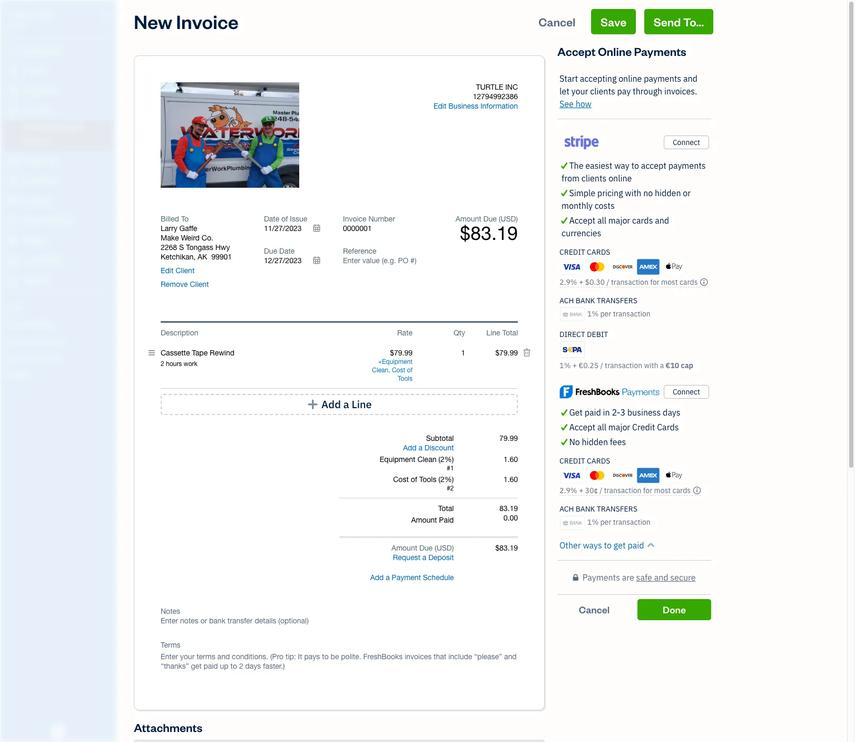 Task type: vqa. For each thing, say whether or not it's contained in the screenshot.
)
yes



Task type: describe. For each thing, give the bounding box(es) containing it.
transaction down 2.9% + $0.30 / transaction for most cards
[[614, 309, 651, 319]]

get paid in 2-3 business days
[[570, 407, 681, 417]]

attachments
[[134, 720, 203, 735]]

payments inside "the easiest way to accept payments from clients online"
[[669, 160, 706, 171]]

report image
[[7, 276, 20, 286]]

due for request
[[420, 544, 433, 552]]

a inside 'amount due ( usd ) request a deposit'
[[423, 553, 427, 562]]

99901
[[212, 253, 232, 261]]

other ways to get paid
[[560, 540, 645, 550]]

apple pay image
[[664, 259, 686, 275]]

total inside total amount paid
[[439, 504, 454, 513]]

cancel for done
[[580, 603, 610, 615]]

online
[[599, 44, 632, 59]]

inc for turtle inc 12794992386 edit business information
[[506, 83, 518, 91]]

2.9% for accept all major cards and currencies
[[560, 277, 578, 287]]

edit client button
[[161, 266, 195, 275]]

1 vertical spatial /
[[601, 361, 604, 370]]

let
[[560, 86, 570, 97]]

amount due ( usd ) request a deposit
[[392, 544, 454, 562]]

secure
[[671, 572, 696, 583]]

payment
[[392, 573, 421, 582]]

cancel for save
[[539, 14, 576, 29]]

2 vertical spatial and
[[655, 572, 669, 583]]

) for $83.19
[[516, 215, 518, 223]]

0 vertical spatial date
[[264, 215, 280, 223]]

cards for business
[[673, 486, 691, 495]]

1 vertical spatial payments
[[583, 572, 621, 583]]

) for request
[[452, 544, 454, 552]]

bank for no hidden fees
[[576, 504, 596, 514]]

weird
[[181, 234, 200, 242]]

visa image
[[561, 259, 583, 275]]

1% per transaction for major
[[588, 309, 651, 319]]

subtotal
[[427, 434, 454, 442]]

0 vertical spatial client
[[176, 266, 195, 275]]

cards for hidden
[[588, 456, 611, 465]]

tools inside , cost of tools
[[398, 375, 413, 382]]

add inside subtotal add a discount equipment clean (2%) # 1 cost of tools (2%) # 2
[[403, 444, 417, 452]]

ach for accept all major cards and currencies
[[560, 296, 575, 305]]

check image for get paid in 2-3 business days
[[560, 406, 570, 419]]

1% for no hidden fees
[[588, 518, 599, 527]]

0 horizontal spatial hidden
[[582, 436, 609, 447]]

0.00
[[504, 514, 518, 522]]

team members image
[[8, 320, 113, 328]]

total amount paid
[[412, 504, 454, 524]]

see
[[560, 99, 574, 109]]

owner
[[8, 21, 28, 29]]

amount for request
[[392, 544, 418, 552]]

cards for payments
[[680, 277, 699, 287]]

new
[[134, 9, 173, 34]]

costs
[[595, 200, 615, 211]]

check image for simple pricing with no hidden or monthly costs
[[560, 187, 570, 199]]

how
[[576, 99, 592, 109]]

add a payment schedule button
[[350, 573, 454, 582]]

client image
[[7, 66, 20, 76]]

all for credit
[[598, 422, 607, 432]]

add a line button
[[161, 394, 518, 415]]

payment image
[[7, 156, 20, 166]]

major for cards
[[609, 215, 631, 226]]

0 vertical spatial payments
[[635, 44, 687, 59]]

edit inside billed to larry gaffe make weird co. 2268 s tongass hwy ketchikan, ak  99901 edit client remove client
[[161, 266, 174, 275]]

invoices.
[[665, 86, 698, 97]]

safe
[[637, 572, 653, 583]]

1% for accept all major cards and currencies
[[588, 309, 599, 319]]

no hidden fees
[[570, 436, 627, 447]]

1 vertical spatial 1%
[[560, 361, 571, 370]]

send
[[654, 14, 682, 29]]

clients for accepting
[[591, 86, 616, 97]]

, cost of tools
[[389, 367, 413, 382]]

billed to larry gaffe make weird co. 2268 s tongass hwy ketchikan, ak  99901 edit client remove client
[[161, 215, 232, 288]]

cost inside , cost of tools
[[392, 367, 406, 374]]

safe and secure link
[[637, 572, 696, 583]]

pricing
[[598, 188, 624, 198]]

connect for get paid in 2-3 business days
[[673, 387, 701, 396]]

turtle for turtle inc owner
[[8, 9, 39, 20]]

with inside simple pricing with no hidden or monthly costs
[[626, 188, 642, 198]]

start
[[560, 73, 579, 84]]

add a payment schedule
[[371, 573, 454, 582]]

accepting
[[581, 73, 617, 84]]

bars image
[[149, 348, 155, 358]]

1 vertical spatial invoice
[[343, 215, 367, 223]]

for for no hidden fees
[[644, 486, 653, 495]]

ways
[[584, 540, 603, 550]]

apple pay image
[[664, 468, 686, 483]]

connect for the easiest way to accept payments from clients online
[[673, 138, 701, 147]]

main element
[[0, 0, 142, 742]]

online inside "the easiest way to accept payments from clients online"
[[609, 173, 633, 184]]

accept all major cards and currencies
[[562, 215, 670, 238]]

major for credit
[[609, 422, 631, 432]]

business
[[628, 407, 662, 417]]

30¢
[[586, 486, 598, 495]]

amount due ( usd ) $83.19
[[456, 215, 518, 244]]

pay
[[618, 86, 631, 97]]

Terms text field
[[161, 652, 518, 671]]

items and services image
[[8, 336, 113, 345]]

cancel button for save
[[530, 9, 586, 34]]

co.
[[202, 234, 213, 242]]

timer image
[[7, 216, 20, 226]]

0 horizontal spatial to
[[605, 540, 612, 550]]

1 vertical spatial client
[[190, 280, 209, 288]]

a inside dropdown button
[[386, 573, 390, 582]]

3
[[621, 407, 626, 417]]

qty
[[454, 329, 466, 337]]

due date 12/27/2023
[[264, 247, 302, 265]]

ach for no hidden fees
[[560, 504, 575, 514]]

Reference Number text field
[[343, 256, 418, 265]]

the
[[570, 160, 584, 171]]

money image
[[7, 236, 20, 246]]

make
[[161, 234, 179, 242]]

amount inside total amount paid
[[412, 516, 437, 524]]

send to...
[[654, 14, 705, 29]]

delete image
[[205, 130, 256, 141]]

done button
[[638, 599, 712, 620]]

12/27/2023
[[264, 256, 302, 265]]

bank connections image
[[8, 353, 113, 362]]

/ for hidden
[[600, 486, 603, 495]]

visa image
[[561, 468, 583, 483]]

0 vertical spatial invoice
[[176, 9, 239, 34]]

accept online payments
[[558, 44, 687, 59]]

accept all major credit cards
[[570, 422, 680, 432]]

for for accept all major cards and currencies
[[651, 277, 660, 287]]

to...
[[684, 14, 705, 29]]

of inside , cost of tools
[[407, 367, 413, 374]]

clean inside subtotal add a discount equipment clean (2%) # 1 cost of tools (2%) # 2
[[418, 455, 437, 464]]

fees
[[611, 436, 627, 447]]

2 # from the top
[[447, 485, 451, 492]]

+ for 2.9% + $0.30 / transaction for most cards
[[580, 277, 584, 287]]

due for $83.19
[[484, 215, 497, 223]]

tongass
[[186, 243, 214, 252]]

ach bank transfers for all
[[560, 296, 638, 305]]

terms
[[161, 641, 181, 649]]

accept for accept all major credit cards
[[570, 422, 596, 432]]

a inside subtotal add a discount equipment clean (2%) # 1 cost of tools (2%) # 2
[[419, 444, 423, 452]]

of inside subtotal add a discount equipment clean (2%) # 1 cost of tools (2%) # 2
[[411, 475, 418, 484]]

number
[[369, 215, 395, 223]]

easiest
[[586, 160, 613, 171]]

accept
[[642, 160, 667, 171]]

hidden inside simple pricing with no hidden or monthly costs
[[656, 188, 682, 198]]

cards inside accept all major cards and currencies
[[633, 215, 654, 226]]

other
[[560, 540, 582, 550]]

no
[[644, 188, 654, 198]]

american express image
[[638, 468, 660, 483]]

days
[[663, 407, 681, 417]]

a inside 'button'
[[344, 398, 349, 411]]

gaffe
[[180, 224, 197, 233]]

connect button for the easiest way to accept payments from clients online
[[664, 136, 710, 149]]

rate
[[398, 329, 413, 337]]

Enter an Item Description text field
[[161, 360, 360, 368]]

credit cards for no
[[560, 456, 611, 465]]

check image
[[560, 214, 570, 227]]

deposit
[[429, 553, 454, 562]]

( for request
[[435, 544, 437, 552]]

ketchikan,
[[161, 253, 196, 261]]

Enter an Invoice # text field
[[343, 224, 373, 233]]

cap
[[682, 361, 694, 370]]

apps image
[[8, 303, 113, 311]]

1 1.60 from the top
[[504, 455, 518, 464]]

discover image for fees
[[612, 468, 635, 483]]

edit inside turtle inc 12794992386 edit business information
[[434, 102, 447, 110]]

start accepting online payments and let your clients pay through invoices. see how
[[560, 73, 698, 109]]

1
[[451, 465, 454, 472]]

settings image
[[8, 370, 113, 379]]

image
[[233, 130, 256, 141]]

chart image
[[7, 256, 20, 266]]

edit business information button
[[434, 101, 518, 111]]

remove
[[161, 280, 188, 288]]

per for hidden
[[601, 518, 612, 527]]

accept for accept online payments
[[558, 44, 596, 59]]

simple pricing with no hidden or monthly costs
[[562, 188, 691, 211]]

through
[[633, 86, 663, 97]]

a left €10
[[661, 361, 665, 370]]

debit
[[588, 330, 609, 339]]

equipment clean
[[372, 358, 413, 374]]

in
[[604, 407, 611, 417]]

/ for all
[[607, 277, 610, 287]]

most for no hidden fees
[[655, 486, 672, 495]]

€10
[[666, 361, 680, 370]]



Task type: locate. For each thing, give the bounding box(es) containing it.
2 bank from the top
[[576, 504, 596, 514]]

1 vertical spatial bank
[[576, 504, 596, 514]]

mastercard image up 30¢
[[586, 468, 609, 483]]

1 all from the top
[[598, 215, 607, 226]]

1 horizontal spatial payments
[[635, 44, 687, 59]]

all for cards
[[598, 215, 607, 226]]

1 vertical spatial 1% per transaction
[[588, 518, 651, 527]]

discover image for major
[[612, 259, 635, 275]]

cards down simple pricing with no hidden or monthly costs at top right
[[633, 215, 654, 226]]

1 vertical spatial connect
[[673, 387, 701, 396]]

2 vertical spatial add
[[371, 573, 384, 582]]

0 vertical spatial bank
[[576, 296, 596, 305]]

transaction down american express icon
[[612, 277, 649, 287]]

1 transfers from the top
[[597, 296, 638, 305]]

major up fees
[[609, 422, 631, 432]]

accept inside accept all major cards and currencies
[[570, 215, 596, 226]]

credit cards up visa image
[[560, 456, 611, 465]]

0 vertical spatial due
[[484, 215, 497, 223]]

0 vertical spatial for
[[651, 277, 660, 287]]

date inside due date 12/27/2023
[[280, 247, 295, 255]]

usd inside 'amount due ( usd ) request a deposit'
[[437, 544, 452, 552]]

(2%) up 1
[[439, 455, 454, 464]]

Notes text field
[[161, 616, 518, 625]]

tools down add a discount button at bottom
[[420, 475, 437, 484]]

chevronup image
[[647, 539, 656, 551]]

€0.25
[[579, 361, 599, 370]]

1 ach bank transfers from the top
[[560, 296, 638, 305]]

2 bank image from the top
[[561, 516, 585, 530]]

expense image
[[7, 176, 20, 186]]

line total
[[487, 329, 518, 337]]

0 vertical spatial major
[[609, 215, 631, 226]]

cards down apple pay icon
[[673, 486, 691, 495]]

+
[[580, 277, 584, 287], [379, 358, 382, 365], [573, 361, 578, 370], [580, 486, 584, 495]]

total up line total (usd) text box
[[503, 329, 518, 337]]

due inside the amount due ( usd ) $83.19
[[484, 215, 497, 223]]

amount inside 'amount due ( usd ) request a deposit'
[[392, 544, 418, 552]]

1 vertical spatial credit cards
[[560, 456, 611, 465]]

invoice image
[[7, 106, 20, 117]]

and inside start accepting online payments and let your clients pay through invoices. see how
[[684, 73, 698, 84]]

2 (2%) from the top
[[439, 475, 454, 484]]

get
[[614, 540, 626, 550]]

12/27/2023 button
[[264, 256, 328, 265]]

paid
[[439, 516, 454, 524]]

1 vertical spatial $83.19
[[496, 544, 518, 552]]

2 credit from the top
[[560, 456, 586, 465]]

1 vertical spatial mastercard image
[[586, 468, 609, 483]]

0 horizontal spatial cancel
[[539, 14, 576, 29]]

ach bank transfers down 30¢
[[560, 504, 638, 514]]

issue
[[290, 215, 308, 223]]

1% per transaction up get
[[588, 518, 651, 527]]

1 vertical spatial due
[[264, 247, 277, 255]]

connect button for get paid in 2-3 business days
[[664, 385, 710, 399]]

clients for easiest
[[582, 173, 607, 184]]

ach up bank image
[[560, 296, 575, 305]]

freshbooks payments image up the in
[[560, 384, 660, 400]]

freshbooks payments image for paid
[[560, 384, 660, 400]]

freshbooks payments image for easiest
[[560, 132, 604, 153]]

major inside accept all major cards and currencies
[[609, 215, 631, 226]]

cards
[[633, 215, 654, 226], [680, 277, 699, 287], [673, 486, 691, 495]]

2 freshbooks payments image from the top
[[560, 384, 660, 400]]

1% per transaction up debit
[[588, 309, 651, 319]]

3 check image from the top
[[560, 406, 570, 419]]

line right plus icon
[[352, 398, 372, 411]]

2.9% + 30¢ / transaction for most cards
[[560, 486, 691, 495]]

1 horizontal spatial (
[[499, 215, 501, 223]]

1.60 down 79.99
[[504, 455, 518, 464]]

save
[[601, 14, 627, 29]]

for
[[651, 277, 660, 287], [644, 486, 653, 495]]

discover image
[[612, 259, 635, 275], [612, 468, 635, 483]]

2 vertical spatial cards
[[673, 486, 691, 495]]

equipment down item rate (usd) text box
[[382, 358, 413, 365]]

of left issue
[[282, 215, 288, 223]]

for down american express image
[[644, 486, 653, 495]]

hidden
[[656, 188, 682, 198], [582, 436, 609, 447]]

amount
[[456, 215, 482, 223], [412, 516, 437, 524], [392, 544, 418, 552]]

clean
[[372, 367, 389, 374], [418, 455, 437, 464]]

turtle
[[8, 9, 39, 20], [476, 83, 504, 91]]

and up invoices.
[[684, 73, 698, 84]]

2 2.9% from the top
[[560, 486, 578, 495]]

transfers for major
[[597, 296, 638, 305]]

cancel button for done
[[558, 599, 632, 620]]

/ right "$0.30"
[[607, 277, 610, 287]]

turtle up owner
[[8, 9, 39, 20]]

no
[[570, 436, 580, 447]]

0 vertical spatial and
[[684, 73, 698, 84]]

get
[[570, 407, 583, 417]]

1 vertical spatial per
[[601, 518, 612, 527]]

0 horizontal spatial total
[[439, 504, 454, 513]]

$83.19 inside the amount due ( usd ) $83.19
[[460, 222, 518, 244]]

check image for no hidden fees
[[560, 435, 570, 448]]

currencies
[[562, 228, 602, 238]]

2.9%
[[560, 277, 578, 287], [560, 486, 578, 495]]

Item Quantity text field
[[450, 349, 466, 357]]

freshbooks image
[[50, 725, 66, 738]]

2 transfers from the top
[[597, 504, 638, 514]]

amount for $83.19
[[456, 215, 482, 223]]

2 horizontal spatial add
[[403, 444, 417, 452]]

and right safe
[[655, 572, 669, 583]]

transaction down american express image
[[605, 486, 642, 495]]

usd inside the amount due ( usd ) $83.19
[[501, 215, 516, 223]]

amount inside the amount due ( usd ) $83.19
[[456, 215, 482, 223]]

lock image
[[573, 571, 579, 584]]

inc inside turtle inc owner
[[41, 9, 55, 20]]

payments down send
[[635, 44, 687, 59]]

/ right '€0.25'
[[601, 361, 604, 370]]

connect up or
[[673, 138, 701, 147]]

line up line total (usd) text box
[[487, 329, 501, 337]]

2 per from the top
[[601, 518, 612, 527]]

2268
[[161, 243, 177, 252]]

direct
[[560, 330, 586, 339]]

add left 'discount'
[[403, 444, 417, 452]]

add inside add a line 'button'
[[322, 398, 341, 411]]

) inside the amount due ( usd ) $83.19
[[516, 215, 518, 223]]

cards for all
[[588, 247, 611, 257]]

add left payment
[[371, 573, 384, 582]]

1 vertical spatial cards
[[588, 456, 611, 465]]

1 vertical spatial info image
[[693, 486, 702, 495]]

total
[[503, 329, 518, 337], [439, 504, 454, 513]]

1 vertical spatial to
[[605, 540, 612, 550]]

equipment inside subtotal add a discount equipment clean (2%) # 1 cost of tools (2%) # 2
[[380, 455, 416, 464]]

1% per transaction for fees
[[588, 518, 651, 527]]

connect button up days
[[664, 385, 710, 399]]

most
[[662, 277, 679, 287], [655, 486, 672, 495]]

1 discover image from the top
[[612, 259, 635, 275]]

transfers down 2.9% + $0.30 / transaction for most cards
[[597, 296, 638, 305]]

1 vertical spatial cards
[[680, 277, 699, 287]]

see how link
[[560, 99, 592, 109]]

cards
[[588, 247, 611, 257], [588, 456, 611, 465]]

and down simple pricing with no hidden or monthly costs at top right
[[656, 215, 670, 226]]

1 connect from the top
[[673, 138, 701, 147]]

bank for accept all major cards and currencies
[[576, 296, 596, 305]]

( inside 'amount due ( usd ) request a deposit'
[[435, 544, 437, 552]]

paid left chevronup 'icon'
[[628, 540, 645, 550]]

transaction
[[612, 277, 649, 287], [614, 309, 651, 319], [605, 361, 643, 370], [605, 486, 642, 495], [614, 518, 651, 527]]

(2%) up 2
[[439, 475, 454, 484]]

tools inside subtotal add a discount equipment clean (2%) # 1 cost of tools (2%) # 2
[[420, 475, 437, 484]]

and inside accept all major cards and currencies
[[656, 215, 670, 226]]

/ right 30¢
[[600, 486, 603, 495]]

send to... button
[[645, 9, 714, 34]]

0 horizontal spatial with
[[626, 188, 642, 198]]

(2%)
[[439, 455, 454, 464], [439, 475, 454, 484]]

payments inside start accepting online payments and let your clients pay through invoices. see how
[[645, 73, 682, 84]]

payments
[[635, 44, 687, 59], [583, 572, 621, 583]]

of down item rate (usd) text box
[[407, 367, 413, 374]]

discover image up 2.9% + 30¢ / transaction for most cards at bottom right
[[612, 468, 635, 483]]

paid
[[585, 407, 602, 417], [628, 540, 645, 550]]

invoice
[[176, 9, 239, 34], [343, 215, 367, 223]]

online up the pay
[[619, 73, 643, 84]]

2 1% per transaction from the top
[[588, 518, 651, 527]]

edit
[[434, 102, 447, 110], [161, 266, 174, 275]]

inc inside turtle inc 12794992386 edit business information
[[506, 83, 518, 91]]

invoice number
[[343, 215, 395, 223]]

connect button up accept
[[664, 136, 710, 149]]

1% right bank image
[[588, 309, 599, 319]]

4 check image from the top
[[560, 421, 570, 433]]

0 vertical spatial cost
[[392, 367, 406, 374]]

mastercard image for all
[[586, 259, 609, 275]]

1 cards from the top
[[588, 247, 611, 257]]

per for all
[[601, 309, 612, 319]]

and for start accepting online payments and let your clients pay through invoices. see how
[[684, 73, 698, 84]]

1 vertical spatial 2.9%
[[560, 486, 578, 495]]

of down add a discount button at bottom
[[411, 475, 418, 484]]

online down way
[[609, 173, 633, 184]]

business
[[449, 102, 479, 110]]

plus image
[[307, 399, 319, 410]]

transaction up get
[[614, 518, 651, 527]]

1 # from the top
[[447, 465, 451, 472]]

mastercard image for hidden
[[586, 468, 609, 483]]

client up remove client button
[[176, 266, 195, 275]]

due inside due date 12/27/2023
[[264, 247, 277, 255]]

2 ach from the top
[[560, 504, 575, 514]]

0 vertical spatial of
[[282, 215, 288, 223]]

transfers down 2.9% + 30¢ / transaction for most cards at bottom right
[[597, 504, 638, 514]]

1% left '€0.25'
[[560, 361, 571, 370]]

2 vertical spatial /
[[600, 486, 603, 495]]

add for line
[[322, 398, 341, 411]]

2-
[[613, 407, 621, 417]]

0 horizontal spatial paid
[[585, 407, 602, 417]]

0 vertical spatial amount
[[456, 215, 482, 223]]

2
[[451, 485, 454, 492]]

discover image up 2.9% + $0.30 / transaction for most cards
[[612, 259, 635, 275]]

major
[[609, 215, 631, 226], [609, 422, 631, 432]]

# down 1
[[447, 485, 451, 492]]

ach bank transfers down "$0.30"
[[560, 296, 638, 305]]

1 bank image from the top
[[561, 341, 585, 358]]

,
[[389, 367, 391, 374]]

1 (2%) from the top
[[439, 455, 454, 464]]

billed
[[161, 215, 179, 223]]

mastercard image
[[586, 259, 609, 275], [586, 468, 609, 483]]

info image
[[701, 278, 709, 286], [693, 486, 702, 495]]

1 vertical spatial edit
[[161, 266, 174, 275]]

american express image
[[638, 259, 660, 275]]

Item Rate (USD) text field
[[390, 349, 413, 357]]

add a line
[[322, 398, 372, 411]]

your
[[572, 86, 589, 97]]

0 vertical spatial to
[[632, 160, 640, 171]]

equipment down add a discount button at bottom
[[380, 455, 416, 464]]

date up issue date in mm/dd/yyyy format text box
[[264, 215, 280, 223]]

( inside the amount due ( usd ) $83.19
[[499, 215, 501, 223]]

edit left business
[[434, 102, 447, 110]]

ach bank transfers for hidden
[[560, 504, 638, 514]]

major down costs
[[609, 215, 631, 226]]

line inside 'button'
[[352, 398, 372, 411]]

online inside start accepting online payments and let your clients pay through invoices. see how
[[619, 73, 643, 84]]

1 1% per transaction from the top
[[588, 309, 651, 319]]

to right way
[[632, 160, 640, 171]]

1 horizontal spatial invoice
[[343, 215, 367, 223]]

to left get
[[605, 540, 612, 550]]

0 vertical spatial accept
[[558, 44, 596, 59]]

1 credit cards from the top
[[560, 247, 611, 257]]

clients
[[591, 86, 616, 97], [582, 173, 607, 184]]

bank up bank image
[[576, 296, 596, 305]]

1 vertical spatial )
[[452, 544, 454, 552]]

edit up remove
[[161, 266, 174, 275]]

1 vertical spatial date
[[280, 247, 295, 255]]

1 horizontal spatial hidden
[[656, 188, 682, 198]]

0 vertical spatial 1.60
[[504, 455, 518, 464]]

# up 2
[[447, 465, 451, 472]]

1 horizontal spatial )
[[516, 215, 518, 223]]

accept for accept all major cards and currencies
[[570, 215, 596, 226]]

most down apple pay icon
[[655, 486, 672, 495]]

0 vertical spatial credit
[[560, 247, 586, 257]]

all up no hidden fees
[[598, 422, 607, 432]]

accept up currencies
[[570, 215, 596, 226]]

2 all from the top
[[598, 422, 607, 432]]

2 ach bank transfers from the top
[[560, 504, 638, 514]]

per up other ways to get paid link
[[601, 518, 612, 527]]

0 horizontal spatial invoice
[[176, 9, 239, 34]]

inc for turtle inc owner
[[41, 9, 55, 20]]

clients inside "the easiest way to accept payments from clients online"
[[582, 173, 607, 184]]

bank
[[576, 296, 596, 305], [576, 504, 596, 514]]

1 vertical spatial online
[[609, 173, 633, 184]]

1 vertical spatial #
[[447, 485, 451, 492]]

payments are safe and secure
[[583, 572, 696, 583]]

clients inside start accepting online payments and let your clients pay through invoices. see how
[[591, 86, 616, 97]]

info image for simple pricing with no hidden or monthly costs
[[701, 278, 709, 286]]

83.19
[[500, 504, 518, 513]]

check image for the easiest way to accept payments from clients online
[[560, 159, 570, 172]]

schedule
[[423, 573, 454, 582]]

credit up visa image
[[560, 456, 586, 465]]

project image
[[7, 196, 20, 206]]

0 vertical spatial paid
[[585, 407, 602, 417]]

2.9% + $0.30 / transaction for most cards
[[560, 277, 699, 287]]

turtle for turtle inc 12794992386 edit business information
[[476, 83, 504, 91]]

2 connect button from the top
[[664, 385, 710, 399]]

2 cards from the top
[[588, 456, 611, 465]]

all inside accept all major cards and currencies
[[598, 215, 607, 226]]

client right remove
[[190, 280, 209, 288]]

) up deposit
[[452, 544, 454, 552]]

bank image
[[561, 341, 585, 358], [561, 516, 585, 530]]

0 vertical spatial bank image
[[561, 341, 585, 358]]

0 horizontal spatial inc
[[41, 9, 55, 20]]

1 vertical spatial major
[[609, 422, 631, 432]]

+ for 1% + €0.25 / transaction with a €10 cap
[[573, 361, 578, 370]]

check image
[[560, 159, 570, 172], [560, 187, 570, 199], [560, 406, 570, 419], [560, 421, 570, 433], [560, 435, 570, 448]]

credit for accept all major cards and currencies
[[560, 247, 586, 257]]

1.60 up '83.19'
[[504, 475, 518, 484]]

connect button
[[664, 136, 710, 149], [664, 385, 710, 399]]

all down costs
[[598, 215, 607, 226]]

1 vertical spatial cancel
[[580, 603, 610, 615]]

bank image up other
[[561, 516, 585, 530]]

transaction for $0.30
[[612, 277, 649, 287]]

2 vertical spatial 1%
[[588, 518, 599, 527]]

)
[[516, 215, 518, 223], [452, 544, 454, 552]]

credit for no hidden fees
[[560, 456, 586, 465]]

1 per from the top
[[601, 309, 612, 319]]

turtle inside turtle inc 12794992386 edit business information
[[476, 83, 504, 91]]

tools down equipment clean
[[398, 375, 413, 382]]

1 credit from the top
[[560, 247, 586, 257]]

save button
[[592, 9, 637, 34]]

cost inside subtotal add a discount equipment clean (2%) # 1 cost of tools (2%) # 2
[[394, 475, 409, 484]]

bank down 30¢
[[576, 504, 596, 514]]

information
[[481, 102, 518, 110]]

usd for $83.19
[[501, 215, 516, 223]]

1 major from the top
[[609, 215, 631, 226]]

0 vertical spatial line
[[487, 329, 501, 337]]

0 horizontal spatial add
[[322, 398, 341, 411]]

5 check image from the top
[[560, 435, 570, 448]]

2 1.60 from the top
[[504, 475, 518, 484]]

1 vertical spatial discover image
[[612, 468, 635, 483]]

notes
[[161, 607, 180, 615]]

inc
[[41, 9, 55, 20], [506, 83, 518, 91]]

clean inside equipment clean
[[372, 367, 389, 374]]

2 vertical spatial accept
[[570, 422, 596, 432]]

the easiest way to accept payments from clients online
[[562, 160, 706, 184]]

2 vertical spatial amount
[[392, 544, 418, 552]]

1 vertical spatial amount
[[412, 516, 437, 524]]

credit cards for accept
[[560, 247, 611, 257]]

paid left the in
[[585, 407, 602, 417]]

0 horizontal spatial line
[[352, 398, 372, 411]]

discount
[[425, 444, 454, 452]]

equipment inside equipment clean
[[382, 358, 413, 365]]

credit cards down currencies
[[560, 247, 611, 257]]

) left check icon
[[516, 215, 518, 223]]

1 vertical spatial ach bank transfers
[[560, 504, 638, 514]]

payments up 'through'
[[645, 73, 682, 84]]

0 vertical spatial (
[[499, 215, 501, 223]]

credit
[[633, 422, 656, 432]]

0 vertical spatial cancel
[[539, 14, 576, 29]]

Line Total (USD) text field
[[495, 349, 518, 357]]

cost down add a discount button at bottom
[[394, 475, 409, 484]]

ach down visa image
[[560, 504, 575, 514]]

1 vertical spatial all
[[598, 422, 607, 432]]

with left no
[[626, 188, 642, 198]]

2.9% down visa icon
[[560, 277, 578, 287]]

hidden left or
[[656, 188, 682, 198]]

0 vertical spatial connect
[[673, 138, 701, 147]]

2 connect from the top
[[673, 387, 701, 396]]

for down american express icon
[[651, 277, 660, 287]]

delete line item image
[[523, 348, 532, 358]]

transaction for €0.25
[[605, 361, 643, 370]]

to
[[181, 215, 189, 223]]

cost right ,
[[392, 367, 406, 374]]

+ for 2.9% + 30¢ / transaction for most cards
[[580, 486, 584, 495]]

2 discover image from the top
[[612, 468, 635, 483]]

transfers for fees
[[597, 504, 638, 514]]

1 vertical spatial of
[[407, 367, 413, 374]]

with
[[626, 188, 642, 198], [645, 361, 659, 370]]

and for accept all major cards and currencies
[[656, 215, 670, 226]]

1 vertical spatial clean
[[418, 455, 437, 464]]

most down apple pay image
[[662, 277, 679, 287]]

1 vertical spatial and
[[656, 215, 670, 226]]

bank image
[[561, 307, 585, 321]]

1 bank from the top
[[576, 296, 596, 305]]

due inside 'amount due ( usd ) request a deposit'
[[420, 544, 433, 552]]

info image for accept all major credit cards
[[693, 486, 702, 495]]

2 major from the top
[[609, 422, 631, 432]]

cards down apple pay image
[[680, 277, 699, 287]]

1%
[[588, 309, 599, 319], [560, 361, 571, 370], [588, 518, 599, 527]]

0 vertical spatial add
[[322, 398, 341, 411]]

0 vertical spatial usd
[[501, 215, 516, 223]]

1 2.9% from the top
[[560, 277, 578, 287]]

1 mastercard image from the top
[[586, 259, 609, 275]]

request
[[393, 553, 421, 562]]

) inside 'amount due ( usd ) request a deposit'
[[452, 544, 454, 552]]

add for payment
[[371, 573, 384, 582]]

way
[[615, 160, 630, 171]]

2 mastercard image from the top
[[586, 468, 609, 483]]

to inside "the easiest way to accept payments from clients online"
[[632, 160, 640, 171]]

paid inside other ways to get paid link
[[628, 540, 645, 550]]

2.9% for no hidden fees
[[560, 486, 578, 495]]

line
[[487, 329, 501, 337], [352, 398, 372, 411]]

0 vertical spatial 1%
[[588, 309, 599, 319]]

freshbooks payments image
[[560, 132, 604, 153], [560, 384, 660, 400]]

0 vertical spatial cards
[[633, 215, 654, 226]]

connect up days
[[673, 387, 701, 396]]

0 horizontal spatial turtle
[[8, 9, 39, 20]]

0 horizontal spatial (
[[435, 544, 437, 552]]

turtle inside turtle inc owner
[[8, 9, 39, 20]]

usd for request
[[437, 544, 452, 552]]

79.99
[[500, 434, 518, 442]]

check image for accept all major credit cards
[[560, 421, 570, 433]]

direct debit
[[560, 330, 609, 339]]

mastercard image up "$0.30"
[[586, 259, 609, 275]]

tools
[[398, 375, 413, 382], [420, 475, 437, 484]]

2 check image from the top
[[560, 187, 570, 199]]

0 horizontal spatial usd
[[437, 544, 452, 552]]

2 credit cards from the top
[[560, 456, 611, 465]]

1 vertical spatial line
[[352, 398, 372, 411]]

1 vertical spatial 1.60
[[504, 475, 518, 484]]

0 vertical spatial $83.19
[[460, 222, 518, 244]]

total up paid
[[439, 504, 454, 513]]

reference
[[343, 247, 377, 255]]

1 horizontal spatial tools
[[420, 475, 437, 484]]

2 horizontal spatial due
[[484, 215, 497, 223]]

a right plus icon
[[344, 398, 349, 411]]

1 horizontal spatial total
[[503, 329, 518, 337]]

transaction for 30¢
[[605, 486, 642, 495]]

add inside "add a payment schedule" dropdown button
[[371, 573, 384, 582]]

1% up ways
[[588, 518, 599, 527]]

0 horizontal spatial edit
[[161, 266, 174, 275]]

cards down currencies
[[588, 247, 611, 257]]

per up debit
[[601, 309, 612, 319]]

0 vertical spatial edit
[[434, 102, 447, 110]]

Issue date in MM/DD/YYYY format text field
[[264, 224, 328, 233]]

0 vertical spatial 1% per transaction
[[588, 309, 651, 319]]

( for $83.19
[[499, 215, 501, 223]]

1 connect button from the top
[[664, 136, 710, 149]]

1 vertical spatial add
[[403, 444, 417, 452]]

ach bank transfers
[[560, 296, 638, 305], [560, 504, 638, 514]]

1 freshbooks payments image from the top
[[560, 132, 604, 153]]

83.19 0.00
[[500, 504, 518, 522]]

cards down no hidden fees
[[588, 456, 611, 465]]

payments
[[645, 73, 682, 84], [669, 160, 706, 171]]

1 ach from the top
[[560, 296, 575, 305]]

0 vertical spatial all
[[598, 215, 607, 226]]

0 horizontal spatial clean
[[372, 367, 389, 374]]

credit up visa icon
[[560, 247, 586, 257]]

a left 'discount'
[[419, 444, 423, 452]]

Enter an Item Name text field
[[161, 348, 360, 358]]

turtle up 12794992386
[[476, 83, 504, 91]]

1 vertical spatial turtle
[[476, 83, 504, 91]]

0 vertical spatial most
[[662, 277, 679, 287]]

hidden right no
[[582, 436, 609, 447]]

1 check image from the top
[[560, 159, 570, 172]]

0 vertical spatial clean
[[372, 367, 389, 374]]

clients down accepting at the right of page
[[591, 86, 616, 97]]

1 vertical spatial for
[[644, 486, 653, 495]]

most for accept all major cards and currencies
[[662, 277, 679, 287]]

dashboard image
[[7, 46, 20, 56]]

0 vertical spatial )
[[516, 215, 518, 223]]

estimate image
[[7, 86, 20, 97]]

due
[[484, 215, 497, 223], [264, 247, 277, 255], [420, 544, 433, 552]]

0 horizontal spatial due
[[264, 247, 277, 255]]

1 vertical spatial bank image
[[561, 516, 585, 530]]

description
[[161, 329, 198, 337]]

remove client button
[[161, 280, 209, 289]]

1 horizontal spatial with
[[645, 361, 659, 370]]

1 vertical spatial most
[[655, 486, 672, 495]]

1 vertical spatial (
[[435, 544, 437, 552]]

1.60
[[504, 455, 518, 464], [504, 475, 518, 484]]

accept up start on the right top
[[558, 44, 596, 59]]



